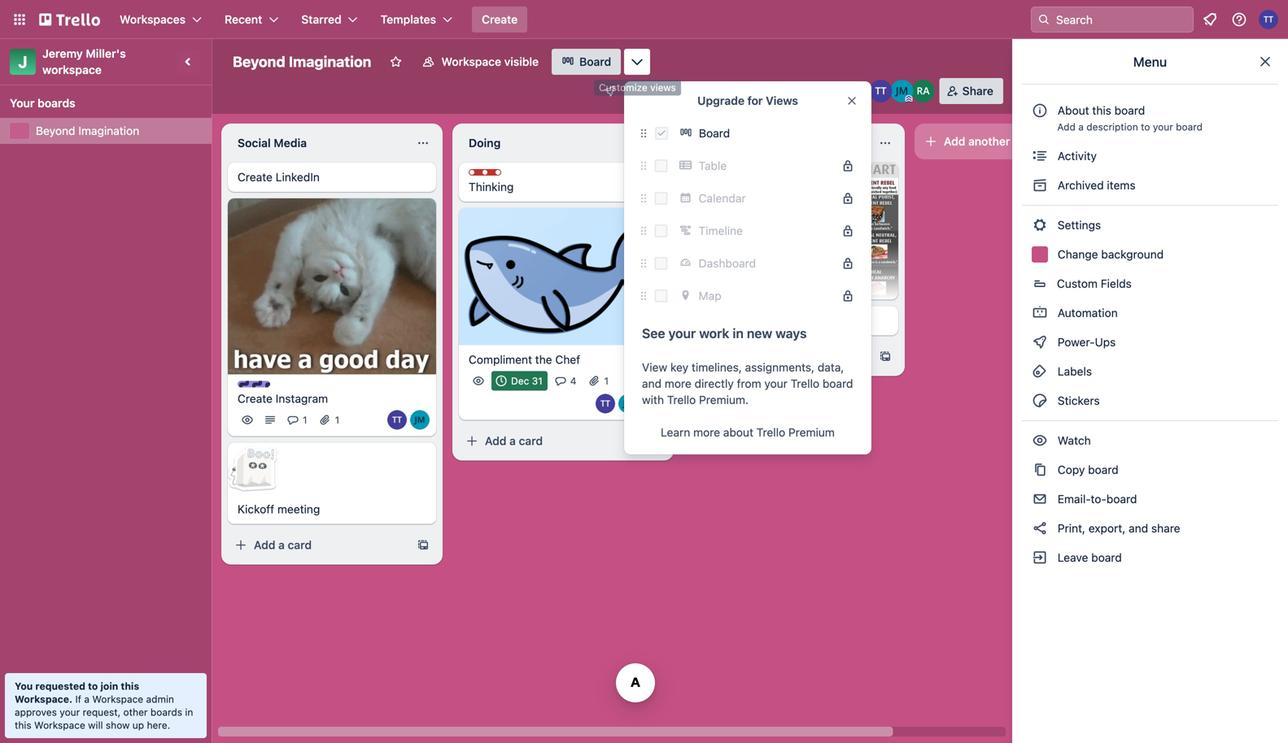 Task type: vqa. For each thing, say whether or not it's contained in the screenshot.
STARTED
no



Task type: locate. For each thing, give the bounding box(es) containing it.
card down meeting
[[288, 539, 312, 552]]

1 horizontal spatial add a card button
[[459, 429, 641, 455]]

views
[[766, 94, 798, 107]]

sm image inside leave board link
[[1032, 550, 1048, 567]]

add a card down new
[[716, 350, 774, 364]]

sm image left watch
[[1032, 433, 1048, 449]]

terry turtle (terryturtle) image for the topmost jeremy miller (jeremymiller198) icon
[[870, 80, 893, 103]]

0 horizontal spatial board link
[[552, 49, 621, 75]]

ups
[[663, 84, 684, 98], [1095, 336, 1116, 349]]

to up activity link
[[1141, 121, 1151, 133]]

2 horizontal spatial 1
[[604, 376, 609, 387]]

workspace
[[42, 63, 102, 77]]

create instagram
[[238, 392, 328, 406]]

0 vertical spatial to
[[1141, 121, 1151, 133]]

change background link
[[1022, 242, 1279, 268]]

custom fields
[[1057, 277, 1132, 291]]

0 vertical spatial terry turtle (terryturtle) image
[[1259, 10, 1279, 29]]

watch link
[[1022, 428, 1279, 454]]

create from template… image
[[879, 351, 892, 364]]

to inside about this board add a description to your board
[[1141, 121, 1151, 133]]

board
[[580, 55, 611, 68], [699, 127, 730, 140]]

1 for 4
[[604, 376, 609, 387]]

learn more about trello premium
[[661, 426, 835, 440]]

2 horizontal spatial add a card
[[716, 350, 774, 364]]

trello right "about"
[[757, 426, 786, 440]]

1 horizontal spatial in
[[733, 326, 744, 341]]

in right other
[[185, 707, 193, 719]]

6 sm image from the top
[[1032, 492, 1048, 508]]

this down approves
[[15, 720, 31, 732]]

0 horizontal spatial trello
[[667, 394, 696, 407]]

sm image for copy board
[[1032, 462, 1048, 479]]

requested
[[35, 681, 85, 693]]

sm image right views
[[697, 78, 720, 101]]

add a card
[[716, 350, 774, 364], [485, 435, 543, 448], [254, 539, 312, 552]]

2 horizontal spatial workspace
[[442, 55, 501, 68]]

1 horizontal spatial and
[[1129, 522, 1149, 536]]

sm image left copy
[[1032, 462, 1048, 479]]

sm image for labels
[[1032, 364, 1048, 380]]

more down the key
[[665, 377, 692, 391]]

1 right 4
[[604, 376, 609, 387]]

0 vertical spatial workspace
[[442, 55, 501, 68]]

automation
[[720, 84, 782, 98], [1055, 306, 1118, 320]]

1 vertical spatial power-
[[1058, 336, 1095, 349]]

workspaces button
[[110, 7, 212, 33]]

1 vertical spatial board link
[[675, 120, 862, 147]]

settings link
[[1022, 212, 1279, 238]]

add a card button down kickoff meeting link
[[228, 533, 410, 559]]

beyond down your boards
[[36, 124, 75, 138]]

add down about on the top
[[1058, 121, 1076, 133]]

workspace navigation collapse icon image
[[177, 50, 200, 73]]

2 vertical spatial create
[[238, 392, 273, 406]]

dec 31
[[511, 376, 543, 387]]

0 horizontal spatial add a card
[[254, 539, 312, 552]]

your down assignments,
[[765, 377, 788, 391]]

beyond imagination down starred
[[233, 53, 372, 70]]

beyond imagination down your boards with 1 items element
[[36, 124, 139, 138]]

0 horizontal spatial more
[[665, 377, 692, 391]]

create down social
[[238, 171, 273, 184]]

board down data,
[[823, 377, 853, 391]]

watch
[[1055, 434, 1094, 448]]

map
[[699, 289, 722, 303]]

to-
[[1091, 493, 1107, 506]]

add left another
[[944, 135, 966, 148]]

boards down admin
[[150, 707, 182, 719]]

1 horizontal spatial add a card
[[485, 435, 543, 448]]

0 vertical spatial board link
[[552, 49, 621, 75]]

0 vertical spatial create from template… image
[[648, 435, 661, 448]]

workspace left the visible
[[442, 55, 501, 68]]

1 vertical spatial add a card
[[485, 435, 543, 448]]

0 vertical spatial and
[[642, 377, 662, 391]]

a down kickoff meeting
[[278, 539, 285, 552]]

a inside about this board add a description to your board
[[1079, 121, 1084, 133]]

list
[[1013, 135, 1029, 148]]

jeremy miller (jeremymiller198) image
[[891, 80, 914, 103], [410, 411, 430, 430]]

sm image for stickers
[[1032, 393, 1048, 409]]

jeremy miller (jeremymiller198) image right terry turtle (terryturtle) image
[[410, 411, 430, 430]]

add for doing "add a card" button
[[485, 435, 507, 448]]

workspace.
[[15, 694, 73, 706]]

0 horizontal spatial power-ups
[[625, 84, 684, 98]]

sm image inside automation link
[[1032, 305, 1048, 322]]

key
[[671, 361, 689, 374]]

1 vertical spatial boards
[[150, 707, 182, 719]]

add a card for social media
[[254, 539, 312, 552]]

create inside button
[[482, 13, 518, 26]]

a up from
[[741, 350, 747, 364]]

in
[[733, 326, 744, 341], [185, 707, 193, 719]]

board link down for
[[675, 120, 862, 147]]

0 horizontal spatial to
[[88, 681, 98, 693]]

background
[[1102, 248, 1164, 261]]

4 sm image from the top
[[1032, 364, 1048, 380]]

leave board
[[1055, 551, 1122, 565]]

create down color: purple, title: none image on the left of page
[[238, 392, 273, 406]]

terry turtle (terryturtle) image left the this member is an admin of this board. image
[[870, 80, 893, 103]]

sm image left archived
[[1032, 177, 1048, 194]]

0 horizontal spatial power-
[[625, 84, 663, 98]]

print, export, and share
[[1055, 522, 1181, 536]]

to
[[1141, 121, 1151, 133], [88, 681, 98, 693]]

1 vertical spatial create from template… image
[[417, 539, 430, 552]]

0 horizontal spatial board
[[580, 55, 611, 68]]

boards
[[37, 96, 75, 110], [150, 707, 182, 719]]

pete ghost image
[[227, 443, 279, 495]]

terry turtle (terryturtle) image left jeremy miller (jeremymiller198) image
[[596, 394, 615, 414]]

0 horizontal spatial jeremy miller (jeremymiller198) image
[[410, 411, 430, 430]]

sm image inside the labels 'link'
[[1032, 364, 1048, 380]]

in left pie
[[733, 326, 744, 341]]

card
[[750, 350, 774, 364], [519, 435, 543, 448], [288, 539, 312, 552]]

add a card for doing
[[485, 435, 543, 448]]

ruby anderson (rubyanderson7) image right jeremy miller (jeremymiller198) image
[[641, 394, 661, 414]]

1 horizontal spatial create from template… image
[[648, 435, 661, 448]]

add down see your work in new ways
[[716, 350, 738, 364]]

Search field
[[1051, 7, 1193, 32]]

leftover pie
[[700, 314, 763, 328]]

terry turtle (terryturtle) image for jeremy miller (jeremymiller198) image
[[596, 394, 615, 414]]

terry turtle (terryturtle) image
[[1259, 10, 1279, 29], [870, 80, 893, 103], [596, 394, 615, 414]]

1 vertical spatial power-ups
[[1055, 336, 1119, 349]]

board
[[1115, 104, 1145, 117], [1176, 121, 1203, 133], [823, 377, 853, 391], [1088, 464, 1119, 477], [1107, 493, 1137, 506], [1092, 551, 1122, 565]]

sm image for print, export, and share
[[1032, 521, 1048, 537]]

your down the if
[[60, 707, 80, 719]]

workspace down approves
[[34, 720, 85, 732]]

sm image inside email-to-board link
[[1032, 492, 1048, 508]]

0 horizontal spatial in
[[185, 707, 193, 719]]

a right the if
[[84, 694, 90, 706]]

work
[[699, 326, 730, 341]]

beyond imagination
[[233, 53, 372, 70], [36, 124, 139, 138]]

board up customize
[[580, 55, 611, 68]]

sm image inside settings link
[[1032, 217, 1048, 234]]

1 vertical spatial ruby anderson (rubyanderson7) image
[[641, 394, 661, 414]]

green beans
[[700, 278, 777, 293]]

0 vertical spatial jeremy miller (jeremymiller198) image
[[891, 80, 914, 103]]

1 vertical spatial card
[[519, 435, 543, 448]]

boards inside if a workspace admin approves your request, other boards in this workspace will show up here.
[[150, 707, 182, 719]]

0 vertical spatial more
[[665, 377, 692, 391]]

2 vertical spatial trello
[[757, 426, 786, 440]]

instagram
[[276, 392, 328, 406]]

0 horizontal spatial ruby anderson (rubyanderson7) image
[[641, 394, 661, 414]]

ruby anderson (rubyanderson7) image
[[912, 80, 935, 103], [641, 394, 661, 414]]

sm image inside power-ups link
[[1032, 335, 1048, 351]]

power-ups link
[[1022, 330, 1279, 356]]

2 vertical spatial card
[[288, 539, 312, 552]]

card down dec 31
[[519, 435, 543, 448]]

sm image inside activity link
[[1032, 148, 1048, 164]]

up
[[132, 720, 144, 732]]

add a card button for doing
[[459, 429, 641, 455]]

add
[[1058, 121, 1076, 133], [944, 135, 966, 148], [716, 350, 738, 364], [485, 435, 507, 448], [254, 539, 275, 552]]

1 horizontal spatial board link
[[675, 120, 862, 147]]

leave
[[1058, 551, 1089, 565]]

2 sm image from the top
[[1032, 305, 1048, 322]]

1 horizontal spatial power-
[[1058, 336, 1095, 349]]

you
[[15, 681, 33, 693]]

imagination down your boards with 1 items element
[[78, 124, 139, 138]]

1 horizontal spatial board
[[699, 127, 730, 140]]

ruby anderson (rubyanderson7) image for the topmost jeremy miller (jeremymiller198) icon
[[912, 80, 935, 103]]

1 horizontal spatial card
[[519, 435, 543, 448]]

custom
[[1057, 277, 1098, 291]]

open information menu image
[[1232, 11, 1248, 28]]

0 horizontal spatial add a card button
[[228, 533, 410, 559]]

your up activity link
[[1153, 121, 1174, 133]]

1 vertical spatial trello
[[667, 394, 696, 407]]

card for social media
[[288, 539, 312, 552]]

ruby anderson (rubyanderson7) image for jeremy miller (jeremymiller198) image
[[641, 394, 661, 414]]

board up to-
[[1088, 464, 1119, 477]]

create instagram link
[[238, 391, 427, 408]]

2 vertical spatial workspace
[[34, 720, 85, 732]]

sm image inside automation button
[[697, 78, 720, 101]]

and inside view key timelines, assignments, data, and more directly from your trello board with trello premium.
[[642, 377, 662, 391]]

1 down "instagram"
[[303, 415, 307, 426]]

0 vertical spatial imagination
[[289, 53, 372, 70]]

1 horizontal spatial beyond
[[233, 53, 285, 70]]

board down export,
[[1092, 551, 1122, 565]]

8 sm image from the top
[[1032, 550, 1048, 567]]

0 vertical spatial beyond
[[233, 53, 285, 70]]

workspace
[[442, 55, 501, 68], [92, 694, 143, 706], [34, 720, 85, 732]]

share
[[1152, 522, 1181, 536]]

0 vertical spatial beyond imagination
[[233, 53, 372, 70]]

sm image inside copy board "link"
[[1032, 462, 1048, 479]]

board link up customize
[[552, 49, 621, 75]]

2 vertical spatial this
[[15, 720, 31, 732]]

1 horizontal spatial automation
[[1055, 306, 1118, 320]]

2 horizontal spatial card
[[750, 350, 774, 364]]

1 vertical spatial create
[[238, 171, 273, 184]]

1 vertical spatial in
[[185, 707, 193, 719]]

change
[[1058, 248, 1099, 261]]

jeremy miller (jeremymiller198) image
[[619, 394, 638, 414]]

custom fields button
[[1022, 271, 1279, 297]]

create linkedin
[[238, 171, 320, 184]]

power-
[[625, 84, 663, 98], [1058, 336, 1095, 349]]

card down new
[[750, 350, 774, 364]]

this
[[1093, 104, 1112, 117], [121, 681, 139, 693], [15, 720, 31, 732]]

imagination down "starred" dropdown button at the left of the page
[[289, 53, 372, 70]]

more right 'learn'
[[694, 426, 720, 440]]

the
[[535, 353, 552, 367]]

1 horizontal spatial jeremy miller (jeremymiller198) image
[[891, 80, 914, 103]]

add a card down kickoff meeting
[[254, 539, 312, 552]]

workspace down join
[[92, 694, 143, 706]]

create up workspace visible
[[482, 13, 518, 26]]

to left join
[[88, 681, 98, 693]]

and up with
[[642, 377, 662, 391]]

1 down create instagram link
[[335, 415, 340, 426]]

0 vertical spatial power-ups
[[625, 84, 684, 98]]

share
[[963, 84, 994, 98]]

board up description
[[1115, 104, 1145, 117]]

sm image
[[697, 78, 720, 101], [1032, 177, 1048, 194], [1032, 217, 1048, 234], [1032, 433, 1048, 449], [1032, 462, 1048, 479]]

2 vertical spatial add a card
[[254, 539, 312, 552]]

compliment the chef link
[[469, 352, 658, 368]]

0 vertical spatial ruby anderson (rubyanderson7) image
[[912, 80, 935, 103]]

jeremy miller (jeremymiller198) image right close popover image
[[891, 80, 914, 103]]

beyond inside board name text box
[[233, 53, 285, 70]]

add for social media "add a card" button
[[254, 539, 275, 552]]

primary element
[[0, 0, 1289, 39]]

a down about on the top
[[1079, 121, 1084, 133]]

create
[[482, 13, 518, 26], [238, 171, 273, 184], [238, 392, 273, 406]]

customize views tooltip
[[594, 78, 681, 94]]

beyond down recent dropdown button
[[233, 53, 285, 70]]

back to home image
[[39, 7, 100, 33]]

trello down assignments,
[[791, 377, 820, 391]]

2 vertical spatial add a card button
[[228, 533, 410, 559]]

create from template… image for doing
[[648, 435, 661, 448]]

assignments,
[[745, 361, 815, 374]]

if
[[75, 694, 81, 706]]

1 sm image from the top
[[1032, 148, 1048, 164]]

0 vertical spatial boards
[[37, 96, 75, 110]]

see your work in new ways
[[642, 326, 807, 341]]

1 horizontal spatial 1
[[335, 415, 340, 426]]

this right join
[[121, 681, 139, 693]]

your
[[10, 96, 35, 110]]

fields
[[1101, 277, 1132, 291]]

ruby anderson (rubyanderson7) image left share button
[[912, 80, 935, 103]]

1 horizontal spatial more
[[694, 426, 720, 440]]

7 sm image from the top
[[1032, 521, 1048, 537]]

1 vertical spatial imagination
[[78, 124, 139, 138]]

5 sm image from the top
[[1032, 393, 1048, 409]]

0 vertical spatial power-
[[625, 84, 663, 98]]

trello right with
[[667, 394, 696, 407]]

1 horizontal spatial to
[[1141, 121, 1151, 133]]

0 horizontal spatial card
[[288, 539, 312, 552]]

customize
[[599, 80, 648, 92]]

sm image inside watch link
[[1032, 433, 1048, 449]]

sm image left settings
[[1032, 217, 1048, 234]]

views
[[650, 80, 676, 92]]

this inside if a workspace admin approves your request, other boards in this workspace will show up here.
[[15, 720, 31, 732]]

0 vertical spatial ups
[[663, 84, 684, 98]]

terry turtle (terryturtle) image right open information menu icon
[[1259, 10, 1279, 29]]

add a card button down 31 at left bottom
[[459, 429, 641, 455]]

1 horizontal spatial ruby anderson (rubyanderson7) image
[[912, 80, 935, 103]]

sm image
[[1032, 148, 1048, 164], [1032, 305, 1048, 322], [1032, 335, 1048, 351], [1032, 364, 1048, 380], [1032, 393, 1048, 409], [1032, 492, 1048, 508], [1032, 521, 1048, 537], [1032, 550, 1048, 567]]

about
[[1058, 104, 1090, 117]]

boards right your
[[37, 96, 75, 110]]

1 vertical spatial beyond
[[36, 124, 75, 138]]

1 vertical spatial automation
[[1055, 306, 1118, 320]]

0 horizontal spatial beyond
[[36, 124, 75, 138]]

starred button
[[292, 7, 368, 33]]

3 sm image from the top
[[1032, 335, 1048, 351]]

board up activity link
[[1176, 121, 1203, 133]]

linkedin
[[276, 171, 320, 184]]

calendar
[[699, 192, 746, 205]]

create from template… image
[[648, 435, 661, 448], [417, 539, 430, 552]]

sm image inside archived items 'link'
[[1032, 177, 1048, 194]]

1 horizontal spatial terry turtle (terryturtle) image
[[870, 80, 893, 103]]

1 vertical spatial beyond imagination
[[36, 124, 139, 138]]

and left share
[[1129, 522, 1149, 536]]

this up description
[[1093, 104, 1112, 117]]

0 vertical spatial add a card button
[[690, 344, 873, 370]]

your right see
[[669, 326, 696, 341]]

beyond inside beyond imagination link
[[36, 124, 75, 138]]

1 vertical spatial board
[[699, 127, 730, 140]]

automation button
[[697, 78, 792, 104]]

sm image inside print, export, and share link
[[1032, 521, 1048, 537]]

add down kickoff
[[254, 539, 275, 552]]

add a card button down ways at the top right of the page
[[690, 344, 873, 370]]

0 vertical spatial create
[[482, 13, 518, 26]]

power-ups
[[625, 84, 684, 98], [1055, 336, 1119, 349]]

beans
[[740, 278, 777, 293]]

Social Media text field
[[228, 130, 407, 156]]

sm image inside stickers link
[[1032, 393, 1048, 409]]

customize views image
[[629, 54, 646, 70]]

1 vertical spatial add a card button
[[459, 429, 641, 455]]

add for the rightmost "add a card" button
[[716, 350, 738, 364]]

add a card button
[[690, 344, 873, 370], [459, 429, 641, 455], [228, 533, 410, 559]]

add down dec 31 checkbox
[[485, 435, 507, 448]]

0 vertical spatial automation
[[720, 84, 782, 98]]

dec
[[511, 376, 529, 387]]

board up table
[[699, 127, 730, 140]]

power-ups inside the power-ups button
[[625, 84, 684, 98]]

1 horizontal spatial beyond imagination
[[233, 53, 372, 70]]

0 horizontal spatial and
[[642, 377, 662, 391]]

a
[[1079, 121, 1084, 133], [741, 350, 747, 364], [510, 435, 516, 448], [278, 539, 285, 552], [84, 694, 90, 706]]

templates
[[381, 13, 436, 26]]

timelines,
[[692, 361, 742, 374]]

card for doing
[[519, 435, 543, 448]]

0 vertical spatial add a card
[[716, 350, 774, 364]]

sm image for leave board
[[1032, 550, 1048, 567]]

0 vertical spatial this
[[1093, 104, 1112, 117]]

0 horizontal spatial ups
[[663, 84, 684, 98]]

create for create
[[482, 13, 518, 26]]

0 horizontal spatial this
[[15, 720, 31, 732]]

board link
[[552, 49, 621, 75], [675, 120, 862, 147]]

add a card down dec 31 checkbox
[[485, 435, 543, 448]]

1 vertical spatial ups
[[1095, 336, 1116, 349]]



Task type: describe. For each thing, give the bounding box(es) containing it.
your boards
[[10, 96, 75, 110]]

0 vertical spatial card
[[750, 350, 774, 364]]

learn
[[661, 426, 690, 440]]

add a card button for social media
[[228, 533, 410, 559]]

terry turtle (terryturtle) image
[[387, 411, 407, 430]]

see
[[642, 326, 665, 341]]

other
[[123, 707, 148, 719]]

social media
[[238, 136, 307, 150]]

color: bold red, title: "thoughts" element
[[469, 169, 530, 182]]

0 horizontal spatial imagination
[[78, 124, 139, 138]]

add for add another list button
[[944, 135, 966, 148]]

templates button
[[371, 7, 462, 33]]

compliment the chef
[[469, 353, 580, 367]]

1 vertical spatial more
[[694, 426, 720, 440]]

create for create instagram
[[238, 392, 273, 406]]

premium
[[789, 426, 835, 440]]

labels
[[1055, 365, 1092, 378]]

close popover image
[[846, 94, 859, 107]]

Board name text field
[[225, 49, 380, 75]]

dashboard
[[699, 257, 756, 270]]

automation inside button
[[720, 84, 782, 98]]

about this board add a description to your board
[[1058, 104, 1203, 133]]

4
[[570, 376, 577, 387]]

print,
[[1058, 522, 1086, 536]]

description
[[1087, 121, 1139, 133]]

stickers link
[[1022, 388, 1279, 414]]

add another list button
[[915, 124, 1136, 160]]

archived
[[1058, 179, 1104, 192]]

doing
[[469, 136, 501, 150]]

sm image for watch
[[1032, 433, 1048, 449]]

to inside you requested to join this workspace.
[[88, 681, 98, 693]]

filters
[[819, 84, 853, 98]]

stickers
[[1055, 394, 1100, 408]]

email-
[[1058, 493, 1091, 506]]

0 vertical spatial board
[[580, 55, 611, 68]]

thoughts thinking
[[469, 170, 530, 194]]

share button
[[940, 78, 1004, 104]]

leftover
[[700, 314, 743, 328]]

a down dec 31 checkbox
[[510, 435, 516, 448]]

1 vertical spatial workspace
[[92, 694, 143, 706]]

create from template… image for social media
[[417, 539, 430, 552]]

0 horizontal spatial boards
[[37, 96, 75, 110]]

pie
[[746, 314, 763, 328]]

create button
[[472, 7, 528, 33]]

archived items link
[[1022, 173, 1279, 199]]

new
[[747, 326, 773, 341]]

print, export, and share link
[[1022, 516, 1279, 542]]

sm image for archived items
[[1032, 177, 1048, 194]]

approves
[[15, 707, 57, 719]]

jeremy
[[42, 47, 83, 60]]

upgrade for views
[[698, 94, 798, 107]]

kickoff meeting
[[238, 503, 320, 517]]

activity link
[[1022, 143, 1279, 169]]

sm image for automation
[[1032, 305, 1048, 322]]

for
[[748, 94, 763, 107]]

visible
[[504, 55, 539, 68]]

chef
[[555, 353, 580, 367]]

create for create linkedin
[[238, 171, 273, 184]]

a inside if a workspace admin approves your request, other boards in this workspace will show up here.
[[84, 694, 90, 706]]

workspace visible button
[[412, 49, 549, 75]]

your inside if a workspace admin approves your request, other boards in this workspace will show up here.
[[60, 707, 80, 719]]

your inside about this board add a description to your board
[[1153, 121, 1174, 133]]

power- inside button
[[625, 84, 663, 98]]

if a workspace admin approves your request, other boards in this workspace will show up here.
[[15, 694, 193, 732]]

here.
[[147, 720, 170, 732]]

items
[[1107, 179, 1136, 192]]

sm image for power-ups
[[1032, 335, 1048, 351]]

join
[[100, 681, 118, 693]]

sm image for settings
[[1032, 217, 1048, 234]]

from
[[737, 377, 762, 391]]

kickoff meeting link
[[238, 502, 427, 518]]

copy board link
[[1022, 457, 1279, 484]]

ups inside button
[[663, 84, 684, 98]]

request,
[[83, 707, 121, 719]]

31
[[532, 376, 543, 387]]

0 horizontal spatial beyond imagination
[[36, 124, 139, 138]]

media
[[274, 136, 307, 150]]

meeting
[[277, 503, 320, 517]]

imagination inside board name text box
[[289, 53, 372, 70]]

sm image for email-to-board
[[1032, 492, 1048, 508]]

more inside view key timelines, assignments, data, and more directly from your trello board with trello premium.
[[665, 377, 692, 391]]

0 notifications image
[[1201, 10, 1220, 29]]

with
[[642, 394, 664, 407]]

settings
[[1055, 219, 1101, 232]]

starred
[[301, 13, 342, 26]]

1 vertical spatial jeremy miller (jeremymiller198) image
[[410, 411, 430, 430]]

power-ups inside power-ups link
[[1055, 336, 1119, 349]]

in inside if a workspace admin approves your request, other boards in this workspace will show up here.
[[185, 707, 193, 719]]

2 horizontal spatial trello
[[791, 377, 820, 391]]

leave board link
[[1022, 545, 1279, 571]]

labels link
[[1022, 359, 1279, 385]]

board inside view key timelines, assignments, data, and more directly from your trello board with trello premium.
[[823, 377, 853, 391]]

1 vertical spatial and
[[1129, 522, 1149, 536]]

ways
[[776, 326, 807, 341]]

beyond imagination inside board name text box
[[233, 53, 372, 70]]

board inside "link"
[[1088, 464, 1119, 477]]

add another list
[[944, 135, 1029, 148]]

green beans link
[[690, 271, 899, 300]]

your inside view key timelines, assignments, data, and more directly from your trello board with trello premium.
[[765, 377, 788, 391]]

1 horizontal spatial trello
[[757, 426, 786, 440]]

thoughts
[[485, 170, 530, 182]]

board up print, export, and share
[[1107, 493, 1137, 506]]

upgrade
[[698, 94, 745, 107]]

add inside about this board add a description to your board
[[1058, 121, 1076, 133]]

green
[[700, 278, 737, 293]]

learn more about trello premium link
[[661, 425, 835, 441]]

workspace visible
[[442, 55, 539, 68]]

1 horizontal spatial ups
[[1095, 336, 1116, 349]]

2 horizontal spatial add a card button
[[690, 344, 873, 370]]

social
[[238, 136, 271, 150]]

1 for 1
[[335, 415, 340, 426]]

view key timelines, assignments, data, and more directly from your trello board with trello premium.
[[642, 361, 853, 407]]

0 horizontal spatial workspace
[[34, 720, 85, 732]]

menu
[[1134, 54, 1167, 70]]

j
[[18, 52, 27, 71]]

color: purple, title: none image
[[238, 382, 270, 388]]

sm image for activity
[[1032, 148, 1048, 164]]

this inside you requested to join this workspace.
[[121, 681, 139, 693]]

search image
[[1038, 13, 1051, 26]]

0 vertical spatial in
[[733, 326, 744, 341]]

archived items
[[1055, 179, 1136, 192]]

this member is an admin of this board. image
[[906, 95, 913, 103]]

premium.
[[699, 394, 749, 407]]

this inside about this board add a description to your board
[[1093, 104, 1112, 117]]

leftover pie link
[[700, 313, 889, 329]]

miller's
[[86, 47, 126, 60]]

another
[[969, 135, 1010, 148]]

Dec 31 checkbox
[[492, 372, 548, 391]]

your boards with 1 items element
[[10, 94, 194, 113]]

filters button
[[795, 78, 858, 104]]

copy
[[1058, 464, 1085, 477]]

2 horizontal spatial terry turtle (terryturtle) image
[[1259, 10, 1279, 29]]

activity
[[1055, 149, 1097, 163]]

copy board
[[1055, 464, 1119, 477]]

Doing text field
[[459, 130, 638, 156]]

show
[[106, 720, 130, 732]]

0 horizontal spatial 1
[[303, 415, 307, 426]]

customize views
[[599, 80, 676, 92]]

star or unstar board image
[[389, 55, 402, 68]]

workspace inside button
[[442, 55, 501, 68]]



